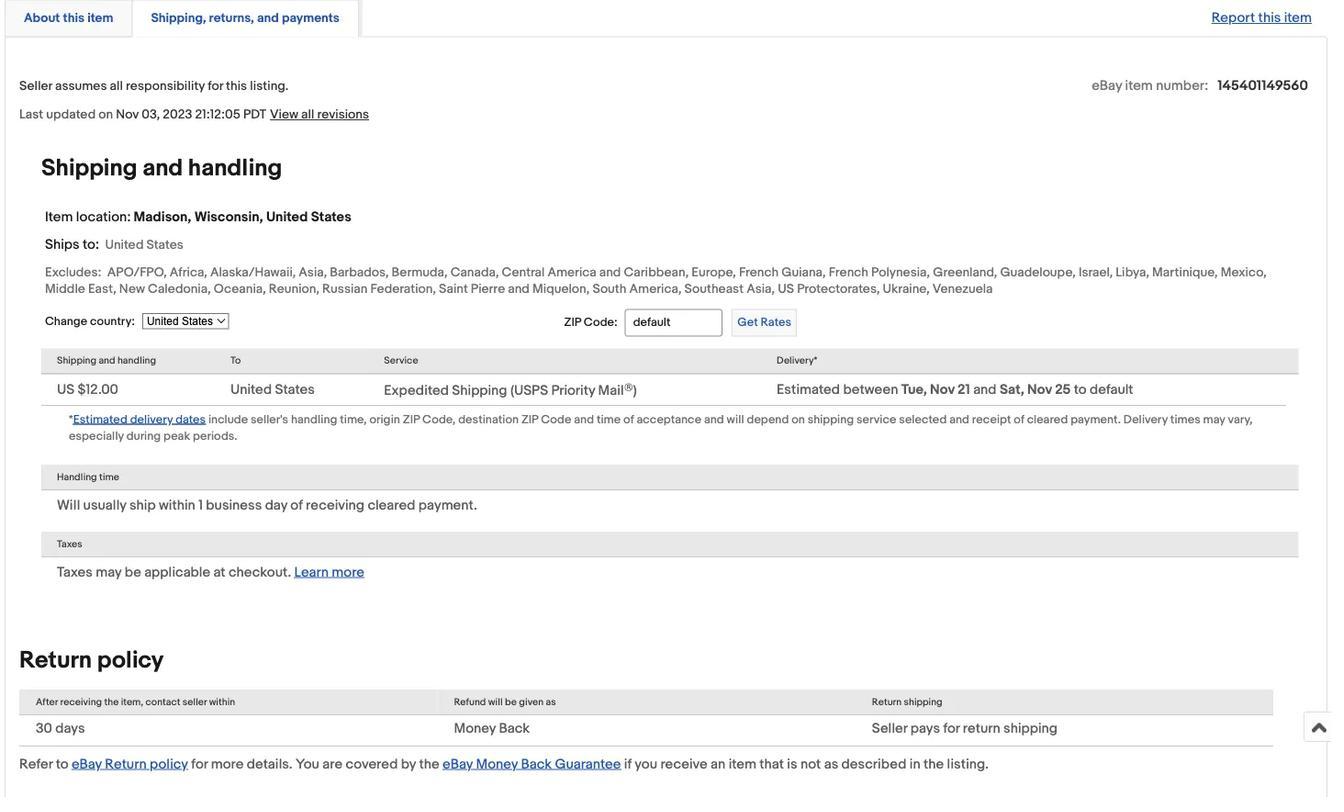 Task type: locate. For each thing, give the bounding box(es) containing it.
1 horizontal spatial cleared
[[1027, 413, 1068, 427]]

item
[[45, 209, 73, 226]]

shipping inside expedited shipping (usps priority mail ® )
[[452, 383, 507, 399]]

seller up last
[[19, 79, 52, 94]]

us up *
[[57, 382, 75, 398]]

states down madison,
[[147, 238, 184, 253]]

more left "details."
[[211, 756, 244, 773]]

may down usually
[[96, 564, 122, 581]]

in
[[910, 756, 921, 773]]

1 vertical spatial payment.
[[419, 497, 477, 514]]

for
[[208, 79, 223, 94], [944, 720, 960, 737], [191, 756, 208, 773]]

shipping up pays
[[904, 697, 943, 709]]

return down item,
[[105, 756, 147, 773]]

after receiving the item, contact seller within
[[36, 697, 235, 709]]

2 horizontal spatial the
[[924, 756, 944, 773]]

0 horizontal spatial return
[[19, 647, 92, 675]]

shipping up location:
[[41, 155, 137, 183]]

0 vertical spatial shipping and handling
[[41, 155, 282, 183]]

include seller's handling time, origin zip code, destination zip code and time of acceptance and will depend on shipping service selected and receipt of cleared payment. delivery times may vary, especially during peak periods.
[[69, 413, 1253, 444]]

and right returns,
[[257, 11, 279, 27]]

caribbean,
[[624, 265, 689, 281]]

refund will be given as
[[454, 697, 556, 709]]

0 vertical spatial shipping
[[808, 413, 854, 427]]

change country:
[[45, 315, 135, 329]]

guarantee
[[555, 756, 621, 773]]

1 horizontal spatial on
[[792, 413, 805, 427]]

2 horizontal spatial shipping
[[1004, 720, 1058, 737]]

time up usually
[[99, 472, 119, 484]]

report this item link
[[1203, 1, 1321, 36]]

*
[[69, 413, 73, 427]]

policy up item,
[[97, 647, 164, 675]]

time down mail
[[597, 413, 621, 427]]

asia,
[[299, 265, 327, 281], [747, 282, 775, 297]]

2023
[[163, 107, 192, 123]]

zip
[[564, 316, 581, 330], [403, 413, 420, 427], [522, 413, 538, 427]]

for up 21:12:05
[[208, 79, 223, 94]]

asia, up get rates button
[[747, 282, 775, 297]]

ebay money back guarantee link
[[443, 756, 621, 773]]

seller for seller pays for return shipping
[[872, 720, 908, 737]]

0 vertical spatial us
[[778, 282, 794, 297]]

seller down return shipping
[[872, 720, 908, 737]]

may inside include seller's handling time, origin zip code, destination zip code and time of acceptance and will depend on shipping service selected and receipt of cleared payment. delivery times may vary, especially during peak periods.
[[1203, 413, 1226, 427]]

receiving up days
[[60, 697, 102, 709]]

item right an
[[729, 756, 757, 773]]

us
[[778, 282, 794, 297], [57, 382, 75, 398]]

shipping and handling up $12.00
[[57, 355, 156, 367]]

this right report
[[1259, 10, 1281, 27]]

0 horizontal spatial ebay
[[72, 756, 102, 773]]

1 vertical spatial united
[[105, 238, 144, 253]]

handling
[[57, 472, 97, 484]]

will right refund
[[488, 697, 503, 709]]

2 vertical spatial shipping
[[452, 383, 507, 399]]

vary,
[[1228, 413, 1253, 427]]

1 vertical spatial shipping
[[904, 697, 943, 709]]

return up described
[[872, 697, 902, 709]]

cleared down 25
[[1027, 413, 1068, 427]]

1 vertical spatial more
[[211, 756, 244, 773]]

* estimated delivery dates
[[69, 413, 206, 427]]

last
[[19, 107, 43, 123]]

united up apo/fpo, in the left top of the page
[[105, 238, 144, 253]]

1 vertical spatial time
[[99, 472, 119, 484]]

expedited shipping (usps priority mail ® )
[[384, 381, 637, 399]]

not
[[801, 756, 821, 773]]

0 horizontal spatial may
[[96, 564, 122, 581]]

0 horizontal spatial will
[[488, 697, 503, 709]]

1 vertical spatial seller
[[872, 720, 908, 737]]

0 vertical spatial payment.
[[1071, 413, 1121, 427]]

handling up wisconsin,
[[188, 155, 282, 183]]

as right not
[[824, 756, 839, 773]]

this
[[1259, 10, 1281, 27], [63, 11, 85, 27], [226, 79, 247, 94]]

2 vertical spatial states
[[275, 382, 315, 398]]

code
[[541, 413, 572, 427]]

zip right the origin
[[403, 413, 420, 427]]

0 horizontal spatial within
[[159, 497, 195, 514]]

on right updated
[[99, 107, 113, 123]]

0 vertical spatial return
[[19, 647, 92, 675]]

2 horizontal spatial return
[[872, 697, 902, 709]]

0 vertical spatial will
[[727, 413, 744, 427]]

1 horizontal spatial listing.
[[947, 756, 989, 773]]

1 horizontal spatial seller
[[872, 720, 908, 737]]

code,
[[422, 413, 456, 427]]

number:
[[1156, 78, 1209, 94]]

that
[[760, 756, 784, 773]]

1 horizontal spatial may
[[1203, 413, 1226, 427]]

rates
[[761, 316, 792, 330]]

states up barbados,
[[311, 209, 352, 226]]

zip left code
[[522, 413, 538, 427]]

time
[[597, 413, 621, 427], [99, 472, 119, 484]]

1 horizontal spatial within
[[209, 697, 235, 709]]

seller
[[183, 697, 207, 709]]

nov left 25
[[1028, 382, 1052, 398]]

1 vertical spatial on
[[792, 413, 805, 427]]

1 horizontal spatial be
[[505, 697, 517, 709]]

the left item,
[[104, 697, 119, 709]]

shipping up us $12.00
[[57, 355, 96, 367]]

shipping and handling up madison,
[[41, 155, 282, 183]]

and up madison,
[[143, 155, 183, 183]]

and up $12.00
[[99, 355, 115, 367]]

30
[[36, 720, 52, 737]]

include
[[208, 413, 248, 427]]

all right assumes at the left
[[110, 79, 123, 94]]

venezuela
[[933, 282, 993, 297]]

south
[[593, 282, 627, 297]]

1 vertical spatial all
[[301, 107, 314, 123]]

handling left time, at the left of the page
[[291, 413, 337, 427]]

of right 'day'
[[290, 497, 303, 514]]

shipping inside include seller's handling time, origin zip code, destination zip code and time of acceptance and will depend on shipping service selected and receipt of cleared payment. delivery times may vary, especially during peak periods.
[[808, 413, 854, 427]]

united inside ships to: united states
[[105, 238, 144, 253]]

and right 21
[[974, 382, 997, 398]]

states up seller's
[[275, 382, 315, 398]]

be for will
[[505, 697, 517, 709]]

return shipping
[[872, 697, 943, 709]]

location:
[[76, 209, 131, 226]]

2 horizontal spatial this
[[1259, 10, 1281, 27]]

shipping right return
[[1004, 720, 1058, 737]]

code:
[[584, 316, 618, 330]]

be left given
[[505, 697, 517, 709]]

as right given
[[546, 697, 556, 709]]

periods.
[[193, 429, 237, 444]]

listing.
[[250, 79, 289, 94], [947, 756, 989, 773]]

handling
[[188, 155, 282, 183], [117, 355, 156, 367], [291, 413, 337, 427]]

2 taxes from the top
[[57, 564, 93, 581]]

pierre
[[471, 282, 505, 297]]

the
[[104, 697, 119, 709], [419, 756, 440, 773], [924, 756, 944, 773]]

1 horizontal spatial to
[[1074, 382, 1087, 398]]

0 vertical spatial estimated
[[777, 382, 840, 398]]

within
[[159, 497, 195, 514], [209, 697, 235, 709]]

you
[[635, 756, 658, 773]]

within right seller
[[209, 697, 235, 709]]

1 horizontal spatial will
[[727, 413, 744, 427]]

0 horizontal spatial be
[[125, 564, 141, 581]]

more right learn
[[332, 564, 365, 581]]

mexico,
[[1221, 265, 1267, 281]]

polynesia,
[[872, 265, 930, 281]]

the right in on the right
[[924, 756, 944, 773]]

0 vertical spatial back
[[499, 720, 530, 737]]

of down )
[[624, 413, 634, 427]]

may left the vary,
[[1203, 413, 1226, 427]]

2 vertical spatial handling
[[291, 413, 337, 427]]

item location: madison, wisconsin, united states
[[45, 209, 352, 226]]

seller for seller assumes all responsibility for this listing.
[[19, 79, 52, 94]]

french left guiana,
[[739, 265, 779, 281]]

to
[[1074, 382, 1087, 398], [56, 756, 68, 773]]

0 vertical spatial time
[[597, 413, 621, 427]]

1 horizontal spatial as
[[824, 756, 839, 773]]

by
[[401, 756, 416, 773]]

cleared down the origin
[[368, 497, 416, 514]]

learn more link
[[294, 564, 365, 581]]

2 vertical spatial for
[[191, 756, 208, 773]]

0 vertical spatial be
[[125, 564, 141, 581]]

payment.
[[1071, 413, 1121, 427], [419, 497, 477, 514]]

asia, up reunion,
[[299, 265, 327, 281]]

0 horizontal spatial payment.
[[419, 497, 477, 514]]

1 horizontal spatial more
[[332, 564, 365, 581]]

states inside ships to: united states
[[147, 238, 184, 253]]

0 vertical spatial seller
[[19, 79, 52, 94]]

1 taxes from the top
[[57, 539, 82, 551]]

ship
[[129, 497, 156, 514]]

shipping left service
[[808, 413, 854, 427]]

1 vertical spatial handling
[[117, 355, 156, 367]]

peak
[[163, 429, 190, 444]]

0 vertical spatial within
[[159, 497, 195, 514]]

0 vertical spatial policy
[[97, 647, 164, 675]]

the right by
[[419, 756, 440, 773]]

this right about
[[63, 11, 85, 27]]

payment. down code,
[[419, 497, 477, 514]]

0 vertical spatial asia,
[[299, 265, 327, 281]]

will left the depend
[[727, 413, 744, 427]]

learn
[[294, 564, 329, 581]]

0 horizontal spatial all
[[110, 79, 123, 94]]

get
[[738, 316, 758, 330]]

0 vertical spatial listing.
[[250, 79, 289, 94]]

for right pays
[[944, 720, 960, 737]]

back down refund will be given as
[[499, 720, 530, 737]]

policy down contact
[[150, 756, 188, 773]]

0 vertical spatial all
[[110, 79, 123, 94]]

receiving right 'day'
[[306, 497, 365, 514]]

shipping up "destination" at left bottom
[[452, 383, 507, 399]]

1 vertical spatial money
[[476, 756, 518, 773]]

0 vertical spatial handling
[[188, 155, 282, 183]]

states
[[311, 209, 352, 226], [147, 238, 184, 253], [275, 382, 315, 398]]

1 vertical spatial as
[[824, 756, 839, 773]]

nov left 21
[[930, 382, 955, 398]]

0 horizontal spatial shipping
[[808, 413, 854, 427]]

and down estimated between tue, nov 21 and sat, nov 25 to default
[[950, 413, 970, 427]]

us $12.00
[[57, 382, 118, 398]]

0 horizontal spatial cleared
[[368, 497, 416, 514]]

listing. up pdt
[[250, 79, 289, 94]]

change
[[45, 315, 87, 329]]

apo/fpo, africa, alaska/hawaii, asia, barbados, bermuda, canada, central america and caribbean, europe, french guiana, french polynesia, greenland, guadeloupe, israel, libya, martinique, mexico, middle east, new caledonia, oceania, reunion, russian federation, saint pierre and miquelon, south america, southeast asia, us protectorates, ukraine, venezuela
[[45, 265, 1267, 297]]

1 horizontal spatial of
[[624, 413, 634, 427]]

middle
[[45, 282, 85, 297]]

1 vertical spatial for
[[944, 720, 960, 737]]

to right 25
[[1074, 382, 1087, 398]]

1 horizontal spatial nov
[[930, 382, 955, 398]]

zip left code:
[[564, 316, 581, 330]]

return policy
[[19, 647, 164, 675]]

as
[[546, 697, 556, 709], [824, 756, 839, 773]]

usually
[[83, 497, 126, 514]]

ebay
[[1092, 78, 1122, 94], [72, 756, 102, 773], [443, 756, 473, 773]]

payment. down default
[[1071, 413, 1121, 427]]

of right receipt
[[1014, 413, 1025, 427]]

item right about
[[87, 11, 113, 27]]

1 vertical spatial us
[[57, 382, 75, 398]]

1 vertical spatial estimated
[[73, 413, 127, 427]]

service
[[384, 355, 418, 367]]

back
[[499, 720, 530, 737], [521, 756, 552, 773]]

refund
[[454, 697, 486, 709]]

this inside button
[[63, 11, 85, 27]]

ebay left number:
[[1092, 78, 1122, 94]]

nov for 21
[[930, 382, 955, 398]]

back left the guarantee
[[521, 756, 552, 773]]

0 vertical spatial receiving
[[306, 497, 365, 514]]

2 horizontal spatial handling
[[291, 413, 337, 427]]

depend
[[747, 413, 789, 427]]

french up the protectorates,
[[829, 265, 869, 281]]

this up pdt
[[226, 79, 247, 94]]

1 vertical spatial may
[[96, 564, 122, 581]]

on inside include seller's handling time, origin zip code, destination zip code and time of acceptance and will depend on shipping service selected and receipt of cleared payment. delivery times may vary, especially during peak periods.
[[792, 413, 805, 427]]

and down central
[[508, 282, 530, 297]]

new
[[119, 282, 145, 297]]

25
[[1055, 382, 1071, 398]]

within left the 1
[[159, 497, 195, 514]]

0 horizontal spatial as
[[546, 697, 556, 709]]

for down seller
[[191, 756, 208, 773]]

and up south
[[599, 265, 621, 281]]

shipping
[[808, 413, 854, 427], [904, 697, 943, 709], [1004, 720, 1058, 737]]

1 vertical spatial cleared
[[368, 497, 416, 514]]

to right refer at the left of the page
[[56, 756, 68, 773]]

united right wisconsin,
[[266, 209, 308, 226]]

2 vertical spatial shipping
[[1004, 720, 1058, 737]]

ebay right by
[[443, 756, 473, 773]]

return
[[963, 720, 1001, 737]]

listing. down seller pays for return shipping
[[947, 756, 989, 773]]

1 vertical spatial return
[[872, 697, 902, 709]]

estimated down delivery*
[[777, 382, 840, 398]]

(usps
[[511, 383, 548, 399]]

applicable
[[144, 564, 210, 581]]

updated
[[46, 107, 96, 123]]

money down money back
[[476, 756, 518, 773]]

1 vertical spatial taxes
[[57, 564, 93, 581]]

ebay down days
[[72, 756, 102, 773]]

$12.00
[[78, 382, 118, 398]]

1 horizontal spatial asia,
[[747, 282, 775, 297]]

nov left 03,
[[116, 107, 139, 123]]

money down refund
[[454, 720, 496, 737]]

alaska/hawaii,
[[210, 265, 296, 281]]

1 horizontal spatial time
[[597, 413, 621, 427]]

united down to
[[230, 382, 272, 398]]

return up after on the left
[[19, 647, 92, 675]]

estimated up especially
[[73, 413, 127, 427]]

seller pays for return shipping
[[872, 720, 1058, 737]]

us down guiana,
[[778, 282, 794, 297]]

1 horizontal spatial the
[[419, 756, 440, 773]]

all right view
[[301, 107, 314, 123]]

0 horizontal spatial this
[[63, 11, 85, 27]]

details.
[[247, 756, 293, 773]]

be left applicable at bottom
[[125, 564, 141, 581]]

handling down the country:
[[117, 355, 156, 367]]

tab list
[[5, 0, 1328, 38]]

on right the depend
[[792, 413, 805, 427]]

sat,
[[1000, 382, 1025, 398]]

0 vertical spatial taxes
[[57, 539, 82, 551]]



Task type: describe. For each thing, give the bounding box(es) containing it.
2 french from the left
[[829, 265, 869, 281]]

are
[[323, 756, 343, 773]]

ships to: united states
[[45, 237, 184, 253]]

item right report
[[1285, 10, 1312, 27]]

will
[[57, 497, 80, 514]]

2 horizontal spatial ebay
[[1092, 78, 1122, 94]]

libya,
[[1116, 265, 1150, 281]]

1 horizontal spatial ebay
[[443, 756, 473, 773]]

southeast
[[685, 282, 744, 297]]

covered
[[346, 756, 398, 773]]

return for return policy
[[19, 647, 92, 675]]

destination
[[458, 413, 519, 427]]

time,
[[340, 413, 367, 427]]

handling time
[[57, 472, 119, 484]]

described
[[842, 756, 907, 773]]

ebay item number: 145401149560
[[1092, 78, 1309, 94]]

delivery*
[[777, 355, 818, 367]]

report this item
[[1212, 10, 1312, 27]]

days
[[55, 720, 85, 737]]

mail
[[598, 383, 624, 399]]

will inside include seller's handling time, origin zip code, destination zip code and time of acceptance and will depend on shipping service selected and receipt of cleared payment. delivery times may vary, especially during peak periods.
[[727, 413, 744, 427]]

1 french from the left
[[739, 265, 779, 281]]

shipping, returns, and payments
[[151, 11, 340, 27]]

2 vertical spatial united
[[230, 382, 272, 398]]

excludes:
[[45, 265, 101, 281]]

0 horizontal spatial estimated
[[73, 413, 127, 427]]

receive
[[661, 756, 708, 773]]

about
[[24, 11, 60, 27]]

30 days
[[36, 720, 85, 737]]

assumes
[[55, 79, 107, 94]]

be for may
[[125, 564, 141, 581]]

0 vertical spatial shipping
[[41, 155, 137, 183]]

russian
[[322, 282, 368, 297]]

is
[[787, 756, 798, 773]]

0 vertical spatial for
[[208, 79, 223, 94]]

get rates button
[[732, 309, 797, 337]]

shipping,
[[151, 11, 206, 27]]

will usually ship within 1 business day of receiving cleared payment.
[[57, 497, 477, 514]]

during
[[126, 429, 161, 444]]

03,
[[142, 107, 160, 123]]

ukraine,
[[883, 282, 930, 297]]

1 vertical spatial back
[[521, 756, 552, 773]]

this for report
[[1259, 10, 1281, 27]]

nov for 03,
[[116, 107, 139, 123]]

bermuda,
[[392, 265, 448, 281]]

view all revisions link
[[266, 106, 369, 123]]

taxes for taxes
[[57, 539, 82, 551]]

1 horizontal spatial this
[[226, 79, 247, 94]]

saint
[[439, 282, 468, 297]]

0 horizontal spatial handling
[[117, 355, 156, 367]]

times
[[1171, 413, 1201, 427]]

east,
[[88, 282, 116, 297]]

0 horizontal spatial listing.
[[250, 79, 289, 94]]

zip code:
[[564, 316, 618, 330]]

2 vertical spatial return
[[105, 756, 147, 773]]

cleared inside include seller's handling time, origin zip code, destination zip code and time of acceptance and will depend on shipping service selected and receipt of cleared payment. delivery times may vary, especially during peak periods.
[[1027, 413, 1068, 427]]

day
[[265, 497, 287, 514]]

1 vertical spatial listing.
[[947, 756, 989, 773]]

contact
[[146, 697, 180, 709]]

ships
[[45, 237, 80, 253]]

0 horizontal spatial receiving
[[60, 697, 102, 709]]

responsibility
[[126, 79, 205, 94]]

canada,
[[451, 265, 499, 281]]

0 horizontal spatial zip
[[403, 413, 420, 427]]

0 horizontal spatial of
[[290, 497, 303, 514]]

priority
[[551, 383, 595, 399]]

get rates
[[738, 316, 792, 330]]

1 horizontal spatial estimated
[[777, 382, 840, 398]]

item left number:
[[1125, 78, 1153, 94]]

and right acceptance
[[704, 413, 724, 427]]

0 vertical spatial as
[[546, 697, 556, 709]]

ZIP Code: text field
[[625, 309, 723, 337]]

especially
[[69, 429, 124, 444]]

0 horizontal spatial the
[[104, 697, 119, 709]]

payment. inside include seller's handling time, origin zip code, destination zip code and time of acceptance and will depend on shipping service selected and receipt of cleared payment. delivery times may vary, especially during peak periods.
[[1071, 413, 1121, 427]]

item inside button
[[87, 11, 113, 27]]

1 vertical spatial shipping
[[57, 355, 96, 367]]

reunion,
[[269, 282, 320, 297]]

0 horizontal spatial more
[[211, 756, 244, 773]]

)
[[633, 383, 637, 399]]

and inside button
[[257, 11, 279, 27]]

145401149560
[[1218, 78, 1309, 94]]

0 horizontal spatial to
[[56, 756, 68, 773]]

®
[[624, 381, 633, 392]]

21:12:05
[[195, 107, 241, 123]]

default
[[1090, 382, 1134, 398]]

and right code
[[574, 413, 594, 427]]

0 vertical spatial united
[[266, 209, 308, 226]]

given
[[519, 697, 544, 709]]

united states
[[230, 382, 315, 398]]

europe,
[[692, 265, 736, 281]]

1 vertical spatial policy
[[150, 756, 188, 773]]

us inside apo/fpo, africa, alaska/hawaii, asia, barbados, bermuda, canada, central america and caribbean, europe, french guiana, french polynesia, greenland, guadeloupe, israel, libya, martinique, mexico, middle east, new caledonia, oceania, reunion, russian federation, saint pierre and miquelon, south america, southeast asia, us protectorates, ukraine, venezuela
[[778, 282, 794, 297]]

business
[[206, 497, 262, 514]]

oceania,
[[214, 282, 266, 297]]

tab list containing about this item
[[5, 0, 1328, 38]]

1 vertical spatial within
[[209, 697, 235, 709]]

last updated on nov 03, 2023 21:12:05 pdt view all revisions
[[19, 107, 369, 123]]

about this item
[[24, 11, 113, 27]]

2 horizontal spatial nov
[[1028, 382, 1052, 398]]

to
[[230, 355, 241, 367]]

1 vertical spatial will
[[488, 697, 503, 709]]

origin
[[370, 413, 400, 427]]

0 horizontal spatial time
[[99, 472, 119, 484]]

1 horizontal spatial zip
[[522, 413, 538, 427]]

view
[[270, 107, 298, 123]]

return for return shipping
[[872, 697, 902, 709]]

handling inside include seller's handling time, origin zip code, destination zip code and time of acceptance and will depend on shipping service selected and receipt of cleared payment. delivery times may vary, especially during peak periods.
[[291, 413, 337, 427]]

greenland,
[[933, 265, 998, 281]]

0 vertical spatial states
[[311, 209, 352, 226]]

2 horizontal spatial zip
[[564, 316, 581, 330]]

0 vertical spatial money
[[454, 720, 496, 737]]

barbados,
[[330, 265, 389, 281]]

0 vertical spatial more
[[332, 564, 365, 581]]

estimated delivery dates link
[[73, 411, 206, 428]]

1 horizontal spatial handling
[[188, 155, 282, 183]]

0 horizontal spatial us
[[57, 382, 75, 398]]

revisions
[[317, 107, 369, 123]]

2 horizontal spatial of
[[1014, 413, 1025, 427]]

0 horizontal spatial on
[[99, 107, 113, 123]]

refer
[[19, 756, 53, 773]]

acceptance
[[637, 413, 702, 427]]

shipping, returns, and payments button
[[151, 10, 340, 27]]

ebay return policy link
[[72, 756, 188, 773]]

1 horizontal spatial shipping
[[904, 697, 943, 709]]

country:
[[90, 315, 135, 329]]

1 vertical spatial shipping and handling
[[57, 355, 156, 367]]

after
[[36, 697, 58, 709]]

time inside include seller's handling time, origin zip code, destination zip code and time of acceptance and will depend on shipping service selected and receipt of cleared payment. delivery times may vary, especially during peak periods.
[[597, 413, 621, 427]]

1 vertical spatial asia,
[[747, 282, 775, 297]]

selected
[[899, 413, 947, 427]]

expedited
[[384, 383, 449, 399]]

this for about
[[63, 11, 85, 27]]

taxes may be applicable at checkout. learn more
[[57, 564, 365, 581]]

tue,
[[902, 382, 927, 398]]

guadeloupe,
[[1000, 265, 1076, 281]]

taxes for taxes may be applicable at checkout. learn more
[[57, 564, 93, 581]]

1 horizontal spatial all
[[301, 107, 314, 123]]

dates
[[176, 413, 206, 427]]

0 vertical spatial to
[[1074, 382, 1087, 398]]

martinique,
[[1153, 265, 1218, 281]]



Task type: vqa. For each thing, say whether or not it's contained in the screenshot.
"Caribbean," at the top
yes



